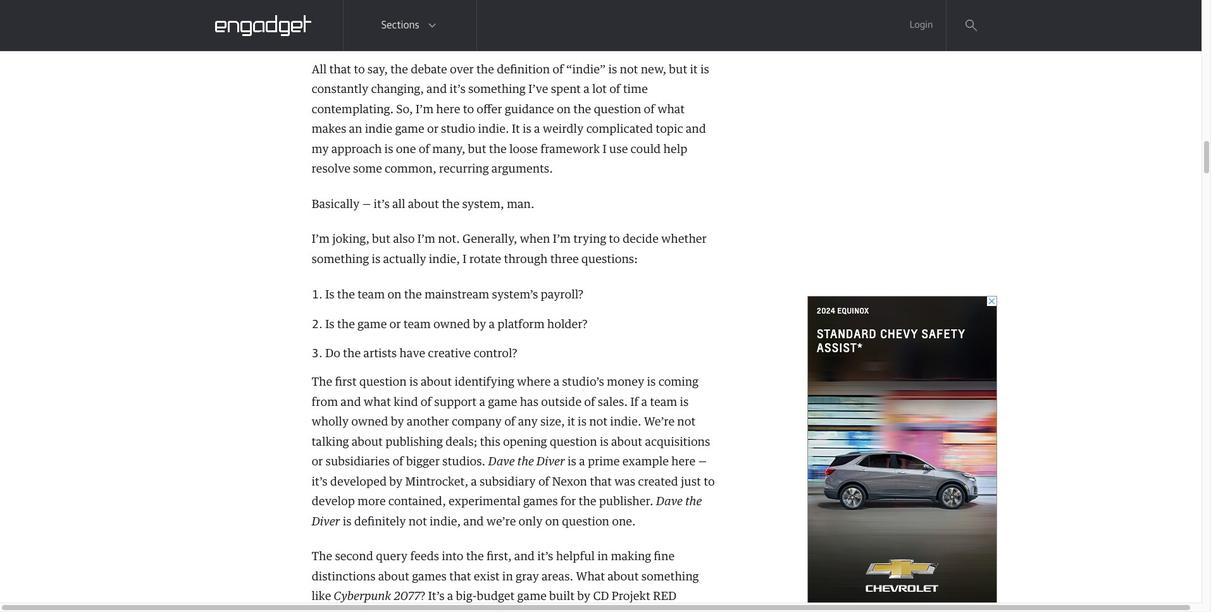 Task type: describe. For each thing, give the bounding box(es) containing it.
first inside the first question is about identifying where a studio's money is coming from and what kind of support a game has outside of sales. if a team is wholly owned by another company of any size, it is not indie. we're not talking about publishing deals; this opening question is about acquisitions or subsidiaries of bigger studios.
[[335, 378, 357, 389]]

is for is the game or team owned by a platform holder?
[[325, 319, 335, 331]]

help
[[664, 144, 688, 156]]

have
[[400, 349, 426, 360]]

not down contained, at the left bottom
[[409, 517, 427, 529]]

creative
[[428, 349, 471, 360]]

that inside the second query feeds into the first, and it's helpful in making fine distinctions about games that exist in gray areas. what about something like
[[450, 572, 471, 584]]

about up example
[[612, 437, 643, 449]]

the inside dave the diver
[[686, 497, 702, 509]]

do the artists have creative control?
[[325, 349, 518, 360]]

support
[[435, 398, 477, 409]]

indie. inside all that to say, the debate over the definition of "indie" is not new, but it is constantly changing, and it's something i've spent a lot of time contemplating. so, i'm here to offer guidance on the question of what makes an indie game or studio indie. it is a weirdly complicated topic and my approach is one of many, but the loose framework i use could help resolve some common, recurring arguments.
[[478, 124, 509, 136]]

0 vertical spatial diver
[[537, 457, 565, 469]]

lot
[[593, 84, 607, 96]]

is for is the team on the mainstream system's payroll?
[[325, 290, 335, 301]]

framework
[[541, 144, 600, 156]]

trying
[[574, 234, 607, 246]]

the up changing,
[[391, 64, 408, 76]]

studio inside all that to say, the debate over the definition of "indie" is not new, but it is constantly changing, and it's something i've spent a lot of time contemplating. so, i'm here to offer guidance on the question of what makes an indie game or studio indie. it is a weirdly complicated topic and my approach is one of many, but the loose framework i use could help resolve some common, recurring arguments.
[[441, 124, 476, 136]]

1 vertical spatial on
[[388, 290, 402, 301]]

second
[[335, 552, 374, 564]]

is down outside
[[578, 417, 587, 429]]

(cdpr)
[[312, 612, 350, 613]]

has
[[520, 398, 539, 409]]

distinctions
[[312, 572, 376, 584]]

many,
[[433, 144, 466, 156]]

engadget us image
[[215, 15, 311, 36]]

the right 'do'
[[343, 349, 361, 360]]

is a prime example here — it's developed by mintrocket, a subsidiary of nexon that was created just to develop more contained, experimental games for the publisher.
[[312, 457, 715, 509]]

sections button
[[343, 0, 477, 51]]

outside
[[541, 398, 582, 409]]

the right over
[[477, 64, 494, 76]]

be
[[618, 612, 631, 613]]

example
[[623, 457, 669, 469]]

a down the studios. in the bottom left of the page
[[471, 477, 477, 489]]

size,
[[541, 417, 565, 429]]

where
[[517, 378, 551, 389]]

the for the first question is about identifying where a studio's money is coming from and what kind of support a game has outside of sales. if a team is wholly owned by another company of any size, it is not indie. we're not talking about publishing deals; this opening question is about acquisitions or subsidiaries of bigger studios.
[[312, 378, 333, 389]]

i inside all that to say, the debate over the definition of "indie" is not new, but it is constantly changing, and it's something i've spent a lot of time contemplating. so, i'm here to offer guidance on the question of what makes an indie game or studio indie. it is a weirdly complicated topic and my approach is one of many, but the loose framework i use could help resolve some common, recurring arguments.
[[603, 144, 607, 156]]

complicated
[[587, 124, 653, 136]]

loose
[[510, 144, 538, 156]]

of down time
[[644, 104, 655, 116]]

query
[[376, 552, 408, 564]]

subsidiary
[[480, 477, 536, 489]]

artists
[[364, 349, 397, 360]]

is inside is a prime example here — it's developed by mintrocket, a subsidiary of nexon that was created just to develop more contained, experimental games for the publisher.
[[568, 457, 577, 469]]

or inside the first question is about identifying where a studio's money is coming from and what kind of support a game has outside of sales. if a team is wholly owned by another company of any size, it is not indie. we're not talking about publishing deals; this opening question is about acquisitions or subsidiaries of bigger studios.
[[312, 457, 323, 469]]

something inside i'm joking, but also i'm not. generally, when i'm trying to decide whether something is actually indie, i rotate through three questions:
[[312, 254, 369, 266]]

three
[[551, 254, 579, 266]]

to inside is a prime example here — it's developed by mintrocket, a subsidiary of nexon that was created just to develop more contained, experimental games for the publisher.
[[704, 477, 715, 489]]

studios.
[[443, 457, 486, 469]]

and down debate
[[427, 84, 447, 96]]

login
[[910, 20, 934, 30]]

one
[[396, 144, 416, 156]]

system's
[[492, 290, 538, 301]]

a left platform
[[489, 319, 495, 331]]

to left offer at the left
[[463, 104, 474, 116]]

0 horizontal spatial in
[[503, 572, 513, 584]]

cyberpunk
[[334, 592, 391, 604]]

new,
[[641, 64, 667, 76]]

from
[[312, 398, 338, 409]]

of left bigger
[[393, 457, 404, 469]]

login link
[[910, 19, 934, 31]]

team inside the first question is about identifying where a studio's money is coming from and what kind of support a game has outside of sales. if a team is wholly owned by another company of any size, it is not indie. we're not talking about publishing deals; this opening question is about acquisitions or subsidiaries of bigger studios.
[[650, 398, 678, 409]]

a up outside
[[554, 378, 560, 389]]

about right "all"
[[408, 199, 439, 211]]

a down cyberpunk
[[364, 612, 370, 613]]

i inside i'm joking, but also i'm not. generally, when i'm trying to decide whether something is actually indie, i rotate through three questions:
[[463, 254, 467, 266]]

use
[[610, 144, 628, 156]]

1 vertical spatial indie,
[[430, 517, 461, 529]]

changing,
[[371, 84, 424, 96]]

question down artists
[[359, 378, 407, 389]]

about up subsidiaries
[[352, 437, 383, 449]]

system,
[[462, 199, 504, 211]]

a left prime
[[579, 457, 585, 469]]

common,
[[385, 164, 437, 176]]

it's
[[428, 592, 445, 604]]

questions:
[[582, 254, 638, 266]]

making
[[611, 552, 652, 564]]

of inside is a prime example here — it's developed by mintrocket, a subsidiary of nexon that was created just to develop more contained, experimental games for the publisher.
[[539, 477, 550, 489]]

here inside all that to say, the debate over the definition of "indie" is not new, but it is constantly changing, and it's something i've spent a lot of time contemplating. so, i'm here to offer guidance on the question of what makes an indie game or studio indie. it is a weirdly complicated topic and my approach is one of many, but the loose framework i use could help resolve some common, recurring arguments.
[[436, 104, 461, 116]]

like inside ? it's a big-budget game built by cd projekt red (cdpr) — a studio that, at first glance, seems like it could be indie
[[553, 612, 572, 613]]

gray
[[516, 572, 539, 584]]

feeds
[[410, 552, 439, 564]]

definitely
[[354, 517, 406, 529]]

money
[[607, 378, 645, 389]]

first inside ? it's a big-budget game built by cd projekt red (cdpr) — a studio that, at first glance, seems like it could be indie
[[451, 612, 473, 613]]

arguments.
[[492, 164, 553, 176]]

by inside ? it's a big-budget game built by cd projekt red (cdpr) — a studio that, at first glance, seems like it could be indie
[[578, 592, 591, 604]]

we're
[[644, 417, 675, 429]]

games inside the second query feeds into the first, and it's helpful in making fine distinctions about games that exist in gray areas. what about something like
[[412, 572, 447, 584]]

the down actually
[[404, 290, 422, 301]]

only
[[519, 517, 543, 529]]

the down joking,
[[337, 290, 355, 301]]

subsidiaries
[[326, 457, 390, 469]]

topic
[[656, 124, 683, 136]]

first,
[[487, 552, 512, 564]]

helpful
[[556, 552, 595, 564]]

it's left "all"
[[374, 199, 390, 211]]

another
[[407, 417, 449, 429]]

basically — it's all about the system, man.
[[312, 199, 535, 211]]

into
[[442, 552, 464, 564]]

say,
[[368, 64, 388, 76]]

question down size,
[[550, 437, 597, 449]]

could inside ? it's a big-budget game built by cd projekt red (cdpr) — a studio that, at first glance, seems like it could be indie
[[586, 612, 616, 613]]

? it's a big-budget game built by cd projekt red (cdpr) — a studio that, at first glance, seems like it could be indie
[[312, 592, 711, 613]]

the for the second query feeds into the first, and it's helpful in making fine distinctions about games that exist in gray areas. what about something like
[[312, 552, 333, 564]]

it inside the first question is about identifying where a studio's money is coming from and what kind of support a game has outside of sales. if a team is wholly owned by another company of any size, it is not indie. we're not talking about publishing deals; this opening question is about acquisitions or subsidiaries of bigger studios.
[[568, 417, 575, 429]]

search image
[[965, 19, 978, 32]]

mainstream
[[425, 290, 490, 301]]

sections
[[381, 20, 419, 30]]

here inside is a prime example here — it's developed by mintrocket, a subsidiary of nexon that was created just to develop more contained, experimental games for the publisher.
[[672, 457, 696, 469]]

is left 'one'
[[385, 144, 393, 156]]

i'm right "also"
[[418, 234, 436, 246]]

this
[[480, 437, 501, 449]]

not up acquisitions
[[678, 417, 696, 429]]

a right if on the bottom right
[[642, 398, 648, 409]]

some
[[353, 164, 382, 176]]

or inside all that to say, the debate over the definition of "indie" is not new, but it is constantly changing, and it's something i've spent a lot of time contemplating. so, i'm here to offer guidance on the question of what makes an indie game or studio indie. it is a weirdly complicated topic and my approach is one of many, but the loose framework i use could help resolve some common, recurring arguments.
[[427, 124, 439, 136]]

1 horizontal spatial team
[[404, 319, 431, 331]]

a right it's at the left bottom of the page
[[447, 592, 454, 604]]

debate
[[411, 64, 448, 76]]

constantly
[[312, 84, 369, 96]]

but inside i'm joking, but also i'm not. generally, when i'm trying to decide whether something is actually indie, i rotate through three questions:
[[372, 234, 391, 246]]

1 vertical spatial dave the diver
[[312, 497, 702, 529]]

approach
[[332, 144, 382, 156]]

when
[[520, 234, 550, 246]]

so,
[[397, 104, 413, 116]]

is right new,
[[701, 64, 710, 76]]

actually
[[383, 254, 426, 266]]

the left system,
[[442, 199, 460, 211]]

contained,
[[389, 497, 446, 509]]

0 vertical spatial in
[[598, 552, 609, 564]]

we're
[[487, 517, 516, 529]]

indie
[[365, 124, 393, 136]]

1 horizontal spatial —
[[362, 199, 371, 211]]

is inside i'm joking, but also i'm not. generally, when i'm trying to decide whether something is actually indie, i rotate through three questions:
[[372, 254, 381, 266]]

it's inside the second query feeds into the first, and it's helpful in making fine distinctions about games that exist in gray areas. what about something like
[[538, 552, 554, 564]]

spent
[[551, 84, 581, 96]]

the left loose
[[489, 144, 507, 156]]

is definitely not indie, and we're only on question one.
[[343, 517, 636, 529]]

not down the sales.
[[590, 417, 608, 429]]

something inside the second query feeds into the first, and it's helpful in making fine distinctions about games that exist in gray areas. what about something like
[[642, 572, 699, 584]]

coming
[[659, 378, 699, 389]]

indie, inside i'm joking, but also i'm not. generally, when i'm trying to decide whether something is actually indie, i rotate through three questions:
[[429, 254, 460, 266]]

an
[[349, 124, 362, 136]]

all
[[312, 64, 327, 76]]

game inside all that to say, the debate over the definition of "indie" is not new, but it is constantly changing, and it's something i've spent a lot of time contemplating. so, i'm here to offer guidance on the question of what makes an indie game or studio indie. it is a weirdly complicated topic and my approach is one of many, but the loose framework i use could help resolve some common, recurring arguments.
[[395, 124, 425, 136]]

i'm up three
[[553, 234, 571, 246]]

that inside all that to say, the debate over the definition of "indie" is not new, but it is constantly changing, and it's something i've spent a lot of time contemplating. so, i'm here to offer guidance on the question of what makes an indie game or studio indie. it is a weirdly complicated topic and my approach is one of many, but the loose framework i use could help resolve some common, recurring arguments.
[[329, 64, 351, 76]]

it's inside all that to say, the debate over the definition of "indie" is not new, but it is constantly changing, and it's something i've spent a lot of time contemplating. so, i'm here to offer guidance on the question of what makes an indie game or studio indie. it is a weirdly complicated topic and my approach is one of many, but the loose framework i use could help resolve some common, recurring arguments.
[[450, 84, 466, 96]]

a right it at the left of the page
[[534, 124, 540, 136]]

fine
[[654, 552, 675, 564]]

my
[[312, 144, 329, 156]]

about up projekt at right
[[608, 572, 639, 584]]

the down spent
[[574, 104, 592, 116]]



Task type: locate. For each thing, give the bounding box(es) containing it.
created
[[638, 477, 679, 489]]

on
[[557, 104, 571, 116], [388, 290, 402, 301], [546, 517, 560, 529]]

in left gray
[[503, 572, 513, 584]]

cyberpunk 2077
[[334, 592, 421, 604]]

0 horizontal spatial or
[[312, 457, 323, 469]]

weirdly
[[543, 124, 584, 136]]

is the team on the mainstream system's payroll?
[[325, 290, 584, 301]]

to inside i'm joking, but also i'm not. generally, when i'm trying to decide whether something is actually indie, i rotate through three questions:
[[609, 234, 620, 246]]

the up from
[[312, 378, 333, 389]]

to
[[354, 64, 365, 76], [463, 104, 474, 116], [609, 234, 620, 246], [704, 477, 715, 489]]

0 vertical spatial could
[[631, 144, 661, 156]]

of left nexon on the bottom of the page
[[539, 477, 550, 489]]

about
[[408, 199, 439, 211], [421, 378, 452, 389], [352, 437, 383, 449], [612, 437, 643, 449], [378, 572, 410, 584], [608, 572, 639, 584]]

2 vertical spatial that
[[450, 572, 471, 584]]

acquisitions
[[645, 437, 711, 449]]

about up support
[[421, 378, 452, 389]]

it inside ? it's a big-budget game built by cd projekt red (cdpr) — a studio that, at first glance, seems like it could be indie
[[575, 612, 583, 613]]

the inside the first question is about identifying where a studio's money is coming from and what kind of support a game has outside of sales. if a team is wholly owned by another company of any size, it is not indie. we're not talking about publishing deals; this opening question is about acquisitions or subsidiaries of bigger studios.
[[312, 378, 333, 389]]

2 horizontal spatial team
[[650, 398, 678, 409]]

built
[[550, 592, 575, 604]]

1 vertical spatial what
[[364, 398, 391, 409]]

0 horizontal spatial team
[[358, 290, 385, 301]]

what
[[576, 572, 605, 584]]

nexon
[[552, 477, 588, 489]]

it's inside is a prime example here — it's developed by mintrocket, a subsidiary of nexon that was created just to develop more contained, experimental games for the publisher.
[[312, 477, 328, 489]]

could inside all that to say, the debate over the definition of "indie" is not new, but it is constantly changing, and it's something i've spent a lot of time contemplating. so, i'm here to offer guidance on the question of what makes an indie game or studio indie. it is a weirdly complicated topic and my approach is one of many, but the loose framework i use could help resolve some common, recurring arguments.
[[631, 144, 661, 156]]

whether
[[662, 234, 707, 246]]

0 horizontal spatial i
[[463, 254, 467, 266]]

it right size,
[[568, 417, 575, 429]]

1 horizontal spatial first
[[451, 612, 473, 613]]

game inside the first question is about identifying where a studio's money is coming from and what kind of support a game has outside of sales. if a team is wholly owned by another company of any size, it is not indie. we're not talking about publishing deals; this opening question is about acquisitions or subsidiaries of bigger studios.
[[488, 398, 518, 409]]

prime
[[588, 457, 620, 469]]

and
[[427, 84, 447, 96], [686, 124, 707, 136], [341, 398, 361, 409], [464, 517, 484, 529], [515, 552, 535, 564]]

was
[[615, 477, 636, 489]]

0 vertical spatial but
[[669, 64, 688, 76]]

glance,
[[475, 612, 514, 613]]

indie. down if on the bottom right
[[611, 417, 642, 429]]

1 horizontal spatial indie.
[[611, 417, 642, 429]]

payroll?
[[541, 290, 584, 301]]

the up 'do'
[[337, 319, 355, 331]]

game left has
[[488, 398, 518, 409]]

dave the diver down "subsidiary"
[[312, 497, 702, 529]]

all
[[392, 199, 406, 211]]

1 vertical spatial games
[[412, 572, 447, 584]]

0 vertical spatial like
[[312, 592, 331, 604]]

by up contained, at the left bottom
[[390, 477, 403, 489]]

also
[[393, 234, 415, 246]]

2 vertical spatial something
[[642, 572, 699, 584]]

like inside the second query feeds into the first, and it's helpful in making fine distinctions about games that exist in gray areas. what about something like
[[312, 592, 331, 604]]

game up artists
[[358, 319, 387, 331]]

1 horizontal spatial here
[[672, 457, 696, 469]]

contemplating.
[[312, 104, 394, 116]]

team up we're
[[650, 398, 678, 409]]

0 horizontal spatial —
[[353, 612, 362, 613]]

the
[[391, 64, 408, 76], [477, 64, 494, 76], [574, 104, 592, 116], [489, 144, 507, 156], [442, 199, 460, 211], [337, 290, 355, 301], [404, 290, 422, 301], [337, 319, 355, 331], [343, 349, 361, 360], [518, 457, 534, 469], [579, 497, 597, 509], [686, 497, 702, 509], [466, 552, 484, 564]]

areas.
[[542, 572, 574, 584]]

is up nexon on the bottom of the page
[[568, 457, 577, 469]]

1 vertical spatial —
[[699, 457, 707, 469]]

it inside all that to say, the debate over the definition of "indie" is not new, but it is constantly changing, and it's something i've spent a lot of time contemplating. so, i'm here to offer guidance on the question of what makes an indie game or studio indie. it is a weirdly complicated topic and my approach is one of many, but the loose framework i use could help resolve some common, recurring arguments.
[[690, 64, 698, 76]]

is down develop
[[343, 517, 352, 529]]

opening
[[503, 437, 547, 449]]

— inside ? it's a big-budget game built by cd projekt red (cdpr) — a studio that, at first glance, seems like it could be indie
[[353, 612, 362, 613]]

of
[[553, 64, 564, 76], [610, 84, 621, 96], [644, 104, 655, 116], [419, 144, 430, 156], [421, 398, 432, 409], [585, 398, 596, 409], [505, 417, 516, 429], [393, 457, 404, 469], [539, 477, 550, 489]]

makes
[[312, 124, 347, 136]]

not
[[620, 64, 638, 76], [590, 417, 608, 429], [678, 417, 696, 429], [409, 517, 427, 529]]

any
[[518, 417, 538, 429]]

2 vertical spatial or
[[312, 457, 323, 469]]

games inside is a prime example here — it's developed by mintrocket, a subsidiary of nexon that was created just to develop more contained, experimental games for the publisher.
[[524, 497, 558, 509]]

that,
[[410, 612, 435, 613]]

1 horizontal spatial that
[[450, 572, 471, 584]]

indie,
[[429, 254, 460, 266], [430, 517, 461, 529]]

decide
[[623, 234, 659, 246]]

2 vertical spatial but
[[372, 234, 391, 246]]

— right basically
[[362, 199, 371, 211]]

0 vertical spatial owned
[[434, 319, 471, 331]]

team down actually
[[358, 290, 385, 301]]

0 horizontal spatial studio
[[373, 612, 407, 613]]

1 vertical spatial like
[[553, 612, 572, 613]]

developed
[[330, 477, 387, 489]]

mintrocket,
[[405, 477, 469, 489]]

0 vertical spatial on
[[557, 104, 571, 116]]

1 horizontal spatial diver
[[537, 457, 565, 469]]

0 vertical spatial or
[[427, 124, 439, 136]]

dave inside dave the diver
[[656, 497, 683, 509]]

— up just
[[699, 457, 707, 469]]

the down opening
[[518, 457, 534, 469]]

1 vertical spatial diver
[[312, 517, 340, 529]]

0 vertical spatial —
[[362, 199, 371, 211]]

question up the complicated
[[594, 104, 642, 116]]

control?
[[474, 349, 518, 360]]

what inside all that to say, the debate over the definition of "indie" is not new, but it is constantly changing, and it's something i've spent a lot of time contemplating. so, i'm here to offer guidance on the question of what makes an indie game or studio indie. it is a weirdly complicated topic and my approach is one of many, but the loose framework i use could help resolve some common, recurring arguments.
[[658, 104, 685, 116]]

and inside the first question is about identifying where a studio's money is coming from and what kind of support a game has outside of sales. if a team is wholly owned by another company of any size, it is not indie. we're not talking about publishing deals; this opening question is about acquisitions or subsidiaries of bigger studios.
[[341, 398, 361, 409]]

platform
[[498, 319, 545, 331]]

the inside the second query feeds into the first, and it's helpful in making fine distinctions about games that exist in gray areas. what about something like
[[312, 552, 333, 564]]

it
[[690, 64, 698, 76], [568, 417, 575, 429], [575, 612, 583, 613]]

0 vertical spatial team
[[358, 290, 385, 301]]

1 horizontal spatial what
[[658, 104, 685, 116]]

1 vertical spatial dave
[[656, 497, 683, 509]]

like down built
[[553, 612, 572, 613]]

question down for
[[562, 517, 610, 529]]

is down coming
[[680, 398, 689, 409]]

here up many,
[[436, 104, 461, 116]]

first
[[335, 378, 357, 389], [451, 612, 473, 613]]

of right 'one'
[[419, 144, 430, 156]]

do
[[325, 349, 341, 360]]

what inside the first question is about identifying where a studio's money is coming from and what kind of support a game has outside of sales. if a team is wholly owned by another company of any size, it is not indie. we're not talking about publishing deals; this opening question is about acquisitions or subsidiaries of bigger studios.
[[364, 398, 391, 409]]

1 horizontal spatial dave
[[656, 497, 683, 509]]

dave
[[488, 457, 515, 469], [656, 497, 683, 509]]

game up seems
[[518, 592, 547, 604]]

develop
[[312, 497, 355, 509]]

a down the identifying
[[480, 398, 486, 409]]

0 vertical spatial dave
[[488, 457, 515, 469]]

2 vertical spatial —
[[353, 612, 362, 613]]

1 vertical spatial is
[[325, 319, 335, 331]]

owned right wholly
[[352, 417, 388, 429]]

one.
[[612, 517, 636, 529]]

0 horizontal spatial games
[[412, 572, 447, 584]]

in
[[598, 552, 609, 564], [503, 572, 513, 584]]

publisher.
[[599, 497, 654, 509]]

of right the lot
[[610, 84, 621, 96]]

0 horizontal spatial something
[[312, 254, 369, 266]]

is right money
[[647, 378, 656, 389]]

1 vertical spatial team
[[404, 319, 431, 331]]

1 horizontal spatial but
[[468, 144, 487, 156]]

1 horizontal spatial or
[[390, 319, 401, 331]]

cd
[[593, 592, 609, 604]]

1 vertical spatial that
[[590, 477, 612, 489]]

0 horizontal spatial owned
[[352, 417, 388, 429]]

1 vertical spatial indie.
[[611, 417, 642, 429]]

it's up areas.
[[538, 552, 554, 564]]

2 the from the top
[[312, 552, 333, 564]]

something up red
[[642, 572, 699, 584]]

in up what
[[598, 552, 609, 564]]

1 vertical spatial i
[[463, 254, 467, 266]]

i'm
[[416, 104, 434, 116], [312, 234, 330, 246], [418, 234, 436, 246], [553, 234, 571, 246]]

1 vertical spatial could
[[586, 612, 616, 613]]

1 horizontal spatial could
[[631, 144, 661, 156]]

and inside the second query feeds into the first, and it's helpful in making fine distinctions about games that exist in gray areas. what about something like
[[515, 552, 535, 564]]

by inside is a prime example here — it's developed by mintrocket, a subsidiary of nexon that was created just to develop more contained, experimental games for the publisher.
[[390, 477, 403, 489]]

diver down develop
[[312, 517, 340, 529]]

red
[[653, 592, 677, 604]]

game inside ? it's a big-budget game built by cd projekt red (cdpr) — a studio that, at first glance, seems like it could be indie
[[518, 592, 547, 604]]

diver
[[537, 457, 565, 469], [312, 517, 340, 529]]

but up recurring
[[468, 144, 487, 156]]

to left say,
[[354, 64, 365, 76]]

by up "control?"
[[473, 319, 486, 331]]

"indie"
[[567, 64, 606, 76]]

guidance
[[505, 104, 554, 116]]

1 vertical spatial the
[[312, 552, 333, 564]]

1 horizontal spatial something
[[468, 84, 526, 96]]

0 horizontal spatial diver
[[312, 517, 340, 529]]

not inside all that to say, the debate over the definition of "indie" is not new, but it is constantly changing, and it's something i've spent a lot of time contemplating. so, i'm here to offer guidance on the question of what makes an indie game or studio indie. it is a weirdly complicated topic and my approach is one of many, but the loose framework i use could help resolve some common, recurring arguments.
[[620, 64, 638, 76]]

1 vertical spatial here
[[672, 457, 696, 469]]

that down prime
[[590, 477, 612, 489]]

or up many,
[[427, 124, 439, 136]]

i'm right "so,"
[[416, 104, 434, 116]]

1 horizontal spatial i
[[603, 144, 607, 156]]

i
[[603, 144, 607, 156], [463, 254, 467, 266]]

1 horizontal spatial owned
[[434, 319, 471, 331]]

company
[[452, 417, 502, 429]]

0 vertical spatial dave the diver
[[488, 457, 565, 469]]

something inside all that to say, the debate over the definition of "indie" is not new, but it is constantly changing, and it's something i've spent a lot of time contemplating. so, i'm here to offer guidance on the question of what makes an indie game or studio indie. it is a weirdly complicated topic and my approach is one of many, but the loose framework i use could help resolve some common, recurring arguments.
[[468, 84, 526, 96]]

diver inside dave the diver
[[312, 517, 340, 529]]

i left use on the top right
[[603, 144, 607, 156]]

1 horizontal spatial studio
[[441, 124, 476, 136]]

2 vertical spatial it
[[575, 612, 583, 613]]

0 vertical spatial what
[[658, 104, 685, 116]]

0 vertical spatial first
[[335, 378, 357, 389]]

studio inside ? it's a big-budget game built by cd projekt red (cdpr) — a studio that, at first glance, seems like it could be indie
[[373, 612, 407, 613]]

0 vertical spatial games
[[524, 497, 558, 509]]

by inside the first question is about identifying where a studio's money is coming from and what kind of support a game has outside of sales. if a team is wholly owned by another company of any size, it is not indie. we're not talking about publishing deals; this opening question is about acquisitions or subsidiaries of bigger studios.
[[391, 417, 404, 429]]

studio
[[441, 124, 476, 136], [373, 612, 407, 613]]

and up gray
[[515, 552, 535, 564]]

here
[[436, 104, 461, 116], [672, 457, 696, 469]]

and down experimental
[[464, 517, 484, 529]]

0 horizontal spatial but
[[372, 234, 391, 246]]

it
[[512, 124, 520, 136]]

i've
[[529, 84, 549, 96]]

that inside is a prime example here — it's developed by mintrocket, a subsidiary of nexon that was created just to develop more contained, experimental games for the publisher.
[[590, 477, 612, 489]]

indie. inside the first question is about identifying where a studio's money is coming from and what kind of support a game has outside of sales. if a team is wholly owned by another company of any size, it is not indie. we're not talking about publishing deals; this opening question is about acquisitions or subsidiaries of bigger studios.
[[611, 417, 642, 429]]

question
[[594, 104, 642, 116], [359, 378, 407, 389], [550, 437, 597, 449], [562, 517, 610, 529]]

it's down over
[[450, 84, 466, 96]]

i'm left joking,
[[312, 234, 330, 246]]

studio's
[[562, 378, 605, 389]]

1 vertical spatial it
[[568, 417, 575, 429]]

about down query
[[378, 572, 410, 584]]

1 vertical spatial owned
[[352, 417, 388, 429]]

1 vertical spatial in
[[503, 572, 513, 584]]

0 vertical spatial is
[[325, 290, 335, 301]]

or down talking
[[312, 457, 323, 469]]

0 horizontal spatial indie.
[[478, 124, 509, 136]]

that up big-
[[450, 572, 471, 584]]

2 horizontal spatial but
[[669, 64, 688, 76]]

is
[[325, 290, 335, 301], [325, 319, 335, 331]]

of up spent
[[553, 64, 564, 76]]

advertisement region
[[808, 296, 998, 613]]

1 horizontal spatial in
[[598, 552, 609, 564]]

0 vertical spatial it
[[690, 64, 698, 76]]

1 vertical spatial or
[[390, 319, 401, 331]]

2 horizontal spatial —
[[699, 457, 707, 469]]

the inside is a prime example here — it's developed by mintrocket, a subsidiary of nexon that was created just to develop more contained, experimental games for the publisher.
[[579, 497, 597, 509]]

could right use on the top right
[[631, 144, 661, 156]]

but right new,
[[669, 64, 688, 76]]

i'm inside all that to say, the debate over the definition of "indie" is not new, but it is constantly changing, and it's something i've spent a lot of time contemplating. so, i'm here to offer guidance on the question of what makes an indie game or studio indie. it is a weirdly complicated topic and my approach is one of many, but the loose framework i use could help resolve some common, recurring arguments.
[[416, 104, 434, 116]]

could down cd
[[586, 612, 616, 613]]

0 vertical spatial something
[[468, 84, 526, 96]]

bigger
[[406, 457, 440, 469]]

1 vertical spatial something
[[312, 254, 369, 266]]

— inside is a prime example here — it's developed by mintrocket, a subsidiary of nexon that was created just to develop more contained, experimental games for the publisher.
[[699, 457, 707, 469]]

game up 'one'
[[395, 124, 425, 136]]

2 horizontal spatial or
[[427, 124, 439, 136]]

is right it at the left of the page
[[523, 124, 532, 136]]

is up prime
[[600, 437, 609, 449]]

1 vertical spatial first
[[451, 612, 473, 613]]

big-
[[456, 592, 477, 604]]

—
[[362, 199, 371, 211], [699, 457, 707, 469], [353, 612, 362, 613]]

to up questions:
[[609, 234, 620, 246]]

holder?
[[548, 319, 588, 331]]

0 vertical spatial indie,
[[429, 254, 460, 266]]

on down actually
[[388, 290, 402, 301]]

0 vertical spatial the
[[312, 378, 333, 389]]

2 horizontal spatial that
[[590, 477, 612, 489]]

first down big-
[[451, 612, 473, 613]]

a left the lot
[[584, 84, 590, 96]]

of down studio's
[[585, 398, 596, 409]]

0 horizontal spatial dave
[[488, 457, 515, 469]]

1 horizontal spatial games
[[524, 497, 558, 509]]

first up from
[[335, 378, 357, 389]]

2 vertical spatial team
[[650, 398, 678, 409]]

dave the diver down opening
[[488, 457, 565, 469]]

2 horizontal spatial something
[[642, 572, 699, 584]]

0 vertical spatial here
[[436, 104, 461, 116]]

— down cyberpunk
[[353, 612, 362, 613]]

0 horizontal spatial what
[[364, 398, 391, 409]]

owned
[[434, 319, 471, 331], [352, 417, 388, 429]]

1 is from the top
[[325, 290, 335, 301]]

games down feeds
[[412, 572, 447, 584]]

indie, down not.
[[429, 254, 460, 266]]

that up constantly
[[329, 64, 351, 76]]

0 vertical spatial that
[[329, 64, 351, 76]]

0 vertical spatial studio
[[441, 124, 476, 136]]

seems
[[516, 612, 550, 613]]

2077
[[394, 592, 421, 604]]

on right only
[[546, 517, 560, 529]]

1 vertical spatial studio
[[373, 612, 407, 613]]

studio down cyberpunk 2077
[[373, 612, 407, 613]]

i'm joking, but also i'm not. generally, when i'm trying to decide whether something is actually indie, i rotate through three questions:
[[312, 234, 707, 266]]

is right "indie"
[[609, 64, 617, 76]]

1 the from the top
[[312, 378, 333, 389]]

projekt
[[612, 592, 651, 604]]

time
[[623, 84, 648, 96]]

games
[[524, 497, 558, 509], [412, 572, 447, 584]]

like up (cdpr) at the left bottom of page
[[312, 592, 331, 604]]

on inside all that to say, the debate over the definition of "indie" is not new, but it is constantly changing, and it's something i've spent a lot of time contemplating. so, i'm here to offer guidance on the question of what makes an indie game or studio indie. it is a weirdly complicated topic and my approach is one of many, but the loose framework i use could help resolve some common, recurring arguments.
[[557, 104, 571, 116]]

what
[[658, 104, 685, 116], [364, 398, 391, 409]]

of left any
[[505, 417, 516, 429]]

1 vertical spatial but
[[468, 144, 487, 156]]

question inside all that to say, the debate over the definition of "indie" is not new, but it is constantly changing, and it's something i've spent a lot of time contemplating. so, i'm here to offer guidance on the question of what makes an indie game or studio indie. it is a weirdly complicated topic and my approach is one of many, but the loose framework i use could help resolve some common, recurring arguments.
[[594, 104, 642, 116]]

2 vertical spatial on
[[546, 517, 560, 529]]

1 horizontal spatial like
[[553, 612, 572, 613]]

0 horizontal spatial like
[[312, 592, 331, 604]]

could
[[631, 144, 661, 156], [586, 612, 616, 613]]

2 is from the top
[[325, 319, 335, 331]]

0 horizontal spatial could
[[586, 612, 616, 613]]

generally,
[[463, 234, 518, 246]]

the inside the second query feeds into the first, and it's helpful in making fine distinctions about games that exist in gray areas. what about something like
[[466, 552, 484, 564]]

not.
[[438, 234, 460, 246]]

the first question is about identifying where a studio's money is coming from and what kind of support a game has outside of sales. if a team is wholly owned by another company of any size, it is not indie. we're not talking about publishing deals; this opening question is about acquisitions or subsidiaries of bigger studios.
[[312, 378, 711, 469]]

owned inside the first question is about identifying where a studio's money is coming from and what kind of support a game has outside of sales. if a team is wholly owned by another company of any size, it is not indie. we're not talking about publishing deals; this opening question is about acquisitions or subsidiaries of bigger studios.
[[352, 417, 388, 429]]

the right into
[[466, 552, 484, 564]]

diver up nexon on the bottom of the page
[[537, 457, 565, 469]]

and right topic
[[686, 124, 707, 136]]

or up artists
[[390, 319, 401, 331]]

at
[[438, 612, 448, 613]]

of up another
[[421, 398, 432, 409]]

definition
[[497, 64, 550, 76]]

0 vertical spatial indie.
[[478, 124, 509, 136]]

something up offer at the left
[[468, 84, 526, 96]]

is up kind
[[410, 378, 418, 389]]

0 horizontal spatial here
[[436, 104, 461, 116]]

0 horizontal spatial that
[[329, 64, 351, 76]]



Task type: vqa. For each thing, say whether or not it's contained in the screenshot.
THE OWNED
yes



